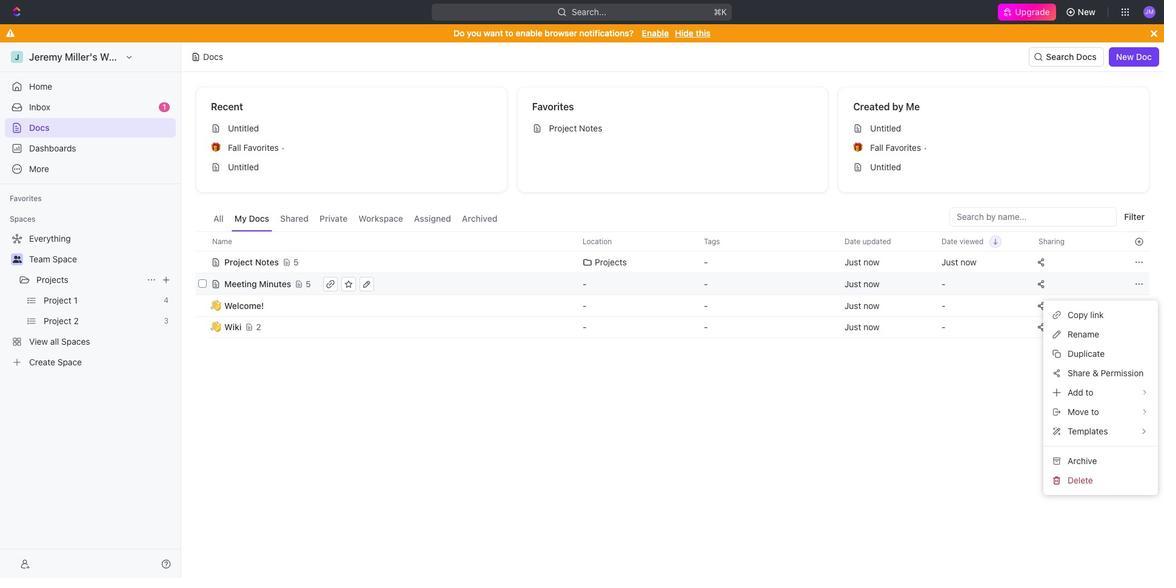 Task type: locate. For each thing, give the bounding box(es) containing it.
new up the search docs
[[1078, 7, 1096, 17]]

0 horizontal spatial notes
[[255, 257, 279, 267]]

2 • from the left
[[924, 143, 928, 153]]

do
[[454, 28, 465, 38]]

project
[[549, 123, 577, 133], [224, 257, 253, 267]]

date left viewed on the right of the page
[[942, 237, 958, 246]]

🎁 down created
[[854, 143, 863, 152]]

new
[[1078, 7, 1096, 17], [1116, 52, 1134, 62]]

5 row from the top
[[196, 315, 1150, 340]]

1 horizontal spatial 5
[[306, 279, 311, 289]]

tree
[[5, 229, 176, 372]]

fall favorites • for created by me
[[871, 143, 928, 153]]

my docs
[[235, 213, 269, 224]]

docs right my
[[249, 213, 269, 224]]

1 horizontal spatial new
[[1116, 52, 1134, 62]]

1 vertical spatial new
[[1116, 52, 1134, 62]]

home
[[29, 81, 52, 92]]

1 horizontal spatial fall favorites •
[[871, 143, 928, 153]]

upgrade link
[[999, 4, 1056, 21]]

docs inside docs link
[[29, 123, 50, 133]]

untitled
[[228, 123, 259, 133], [871, 123, 902, 133], [228, 162, 259, 172], [871, 162, 902, 172]]

1 row from the top
[[196, 232, 1150, 252]]

me
[[906, 101, 920, 112]]

wiki
[[224, 322, 242, 332]]

just for project notes
[[845, 257, 862, 267]]

just now
[[845, 257, 880, 267], [942, 257, 977, 267], [845, 279, 880, 289], [845, 301, 880, 311], [845, 322, 880, 332]]

1 horizontal spatial project notes
[[549, 123, 603, 133]]

0 horizontal spatial 5
[[294, 257, 299, 267]]

add
[[1068, 388, 1084, 398]]

search...
[[572, 7, 607, 17]]

you
[[467, 28, 482, 38]]

cell
[[196, 251, 209, 273], [196, 273, 209, 295], [196, 295, 209, 317], [196, 317, 209, 338], [1129, 317, 1150, 338]]

docs inside the search docs button
[[1077, 52, 1097, 62]]

column header
[[196, 232, 209, 252]]

0 vertical spatial 5
[[294, 257, 299, 267]]

now for wiki
[[864, 322, 880, 332]]

•
[[281, 143, 285, 153], [924, 143, 928, 153]]

0 vertical spatial project notes
[[549, 123, 603, 133]]

docs
[[203, 52, 223, 62], [1077, 52, 1097, 62], [29, 123, 50, 133], [249, 213, 269, 224]]

🎁 down recent
[[211, 143, 221, 152]]

hide
[[675, 28, 694, 38]]

tree inside sidebar navigation
[[5, 229, 176, 372]]

templates
[[1068, 426, 1108, 437]]

1 fall favorites • from the left
[[228, 143, 285, 153]]

1 • from the left
[[281, 143, 285, 153]]

fall favorites • down recent
[[228, 143, 285, 153]]

1 horizontal spatial fall
[[871, 143, 884, 153]]

project notes link
[[527, 119, 818, 138]]

just for meeting minutes
[[845, 279, 862, 289]]

date for date updated
[[845, 237, 861, 246]]

favorites
[[532, 101, 574, 112], [244, 143, 279, 153], [886, 143, 921, 153], [10, 194, 42, 203]]

0 horizontal spatial fall
[[228, 143, 241, 153]]

to right add
[[1086, 388, 1094, 398]]

upgrade
[[1016, 7, 1050, 17]]

fall down recent
[[228, 143, 241, 153]]

workspace button
[[356, 207, 406, 232]]

tags
[[704, 237, 720, 246]]

dashboards
[[29, 143, 76, 153]]

Search by name... text field
[[957, 208, 1110, 226]]

fall favorites •
[[228, 143, 285, 153], [871, 143, 928, 153]]

docs right search in the top right of the page
[[1077, 52, 1097, 62]]

just now for project notes
[[845, 257, 880, 267]]

assigned
[[414, 213, 451, 224]]

untitled link
[[206, 119, 497, 138], [849, 119, 1140, 138], [206, 158, 497, 177], [849, 158, 1140, 177]]

1 horizontal spatial projects
[[595, 257, 627, 267]]

new left doc
[[1116, 52, 1134, 62]]

0 vertical spatial new
[[1078, 7, 1096, 17]]

docs down inbox
[[29, 123, 50, 133]]

rename
[[1068, 329, 1100, 340]]

date left the updated on the right top of page
[[845, 237, 861, 246]]

1 🎁 from the left
[[211, 143, 221, 152]]

&
[[1093, 368, 1099, 378]]

-
[[704, 257, 708, 267], [583, 279, 587, 289], [704, 279, 708, 289], [942, 279, 946, 289], [583, 301, 587, 311], [704, 301, 708, 311], [942, 301, 946, 311], [583, 322, 587, 332], [704, 322, 708, 332], [942, 322, 946, 332]]

private button
[[317, 207, 351, 232]]

1 horizontal spatial 🎁
[[854, 143, 863, 152]]

date
[[845, 237, 861, 246], [942, 237, 958, 246]]

location
[[583, 237, 612, 246]]

2 row from the top
[[196, 250, 1150, 274]]

1 horizontal spatial •
[[924, 143, 928, 153]]

share & permission button
[[1049, 364, 1154, 383]]

row
[[196, 232, 1150, 252], [196, 250, 1150, 274], [196, 272, 1150, 296], [196, 295, 1150, 317], [196, 315, 1150, 340]]

to right move
[[1092, 407, 1099, 417]]

archive
[[1068, 456, 1097, 466]]

favorites inside button
[[10, 194, 42, 203]]

table containing project notes
[[196, 232, 1150, 340]]

date updated
[[845, 237, 891, 246]]

sidebar navigation
[[0, 42, 181, 579]]

add to button
[[1049, 383, 1154, 403]]

sharing
[[1039, 237, 1065, 246]]

fall
[[228, 143, 241, 153], [871, 143, 884, 153]]

fall favorites • for recent
[[228, 143, 285, 153]]

2 🎁 from the left
[[854, 143, 863, 152]]

projects
[[595, 257, 627, 267], [36, 275, 68, 285]]

my docs button
[[232, 207, 272, 232]]

2 fall from the left
[[871, 143, 884, 153]]

viewed
[[960, 237, 984, 246]]

2 vertical spatial to
[[1092, 407, 1099, 417]]

0 horizontal spatial project
[[224, 257, 253, 267]]

fall down created
[[871, 143, 884, 153]]

fall favorites • down by
[[871, 143, 928, 153]]

created by me
[[854, 101, 920, 112]]

new button
[[1061, 2, 1103, 22]]

0 horizontal spatial 🎁
[[211, 143, 221, 152]]

projects down location at the right top of the page
[[595, 257, 627, 267]]

row containing wiki
[[196, 315, 1150, 340]]

1 vertical spatial 5
[[306, 279, 311, 289]]

1 vertical spatial projects
[[36, 275, 68, 285]]

user group image
[[12, 256, 22, 263]]

date viewed button
[[935, 232, 1002, 251]]

2 date from the left
[[942, 237, 958, 246]]

1 date from the left
[[845, 237, 861, 246]]

date updated button
[[838, 232, 899, 251]]

now
[[864, 257, 880, 267], [961, 257, 977, 267], [864, 279, 880, 289], [864, 301, 880, 311], [864, 322, 880, 332]]

1 vertical spatial notes
[[255, 257, 279, 267]]

all
[[213, 213, 224, 224]]

want
[[484, 28, 503, 38]]

to
[[505, 28, 514, 38], [1086, 388, 1094, 398], [1092, 407, 1099, 417]]

to right want
[[505, 28, 514, 38]]

0 horizontal spatial new
[[1078, 7, 1096, 17]]

table
[[196, 232, 1150, 340]]

projects down team space
[[36, 275, 68, 285]]

0 horizontal spatial date
[[845, 237, 861, 246]]

tree containing team space
[[5, 229, 176, 372]]

notes inside table
[[255, 257, 279, 267]]

project inside project notes 'link'
[[549, 123, 577, 133]]

5 for project notes
[[294, 257, 299, 267]]

this
[[696, 28, 711, 38]]

1 horizontal spatial notes
[[579, 123, 603, 133]]

name
[[212, 237, 232, 246]]

0 vertical spatial project
[[549, 123, 577, 133]]

0 vertical spatial projects
[[595, 257, 627, 267]]

share & permission
[[1068, 368, 1144, 378]]

1 vertical spatial to
[[1086, 388, 1094, 398]]

4 row from the top
[[196, 295, 1150, 317]]

5 right minutes
[[306, 279, 311, 289]]

minutes
[[259, 279, 291, 289]]

add to
[[1068, 388, 1094, 398]]

1 fall from the left
[[228, 143, 241, 153]]

1 vertical spatial project notes
[[224, 257, 279, 267]]

tab list
[[210, 207, 501, 232]]

0 vertical spatial notes
[[579, 123, 603, 133]]

🎁 for created by me
[[854, 143, 863, 152]]

2 fall favorites • from the left
[[871, 143, 928, 153]]

updated
[[863, 237, 891, 246]]

0 horizontal spatial •
[[281, 143, 285, 153]]

templates button
[[1044, 422, 1159, 442]]

copy
[[1068, 310, 1088, 320]]

3 row from the top
[[196, 272, 1150, 296]]

0 horizontal spatial project notes
[[224, 257, 279, 267]]

meeting
[[224, 279, 257, 289]]

1 horizontal spatial project
[[549, 123, 577, 133]]

1 horizontal spatial date
[[942, 237, 958, 246]]

0 horizontal spatial fall favorites •
[[228, 143, 285, 153]]

0 vertical spatial to
[[505, 28, 514, 38]]

projects link
[[36, 271, 142, 290]]

link
[[1091, 310, 1104, 320]]

5 down shared button
[[294, 257, 299, 267]]

5
[[294, 257, 299, 267], [306, 279, 311, 289]]

do you want to enable browser notifications? enable hide this
[[454, 28, 711, 38]]

cell for meeting minutes
[[196, 273, 209, 295]]

just for wiki
[[845, 322, 862, 332]]

🎁
[[211, 143, 221, 152], [854, 143, 863, 152]]

0 horizontal spatial projects
[[36, 275, 68, 285]]



Task type: describe. For each thing, give the bounding box(es) containing it.
enable
[[516, 28, 543, 38]]

1 vertical spatial project
[[224, 257, 253, 267]]

• for recent
[[281, 143, 285, 153]]

2
[[256, 322, 261, 332]]

workspace
[[359, 213, 403, 224]]

doc
[[1136, 52, 1152, 62]]

⌘k
[[714, 7, 728, 17]]

just now for wiki
[[845, 322, 880, 332]]

5 for meeting minutes
[[306, 279, 311, 289]]

assigned button
[[411, 207, 454, 232]]

shared button
[[277, 207, 312, 232]]

enable
[[642, 28, 669, 38]]

fall for recent
[[228, 143, 241, 153]]

team
[[29, 254, 50, 264]]

move to button
[[1044, 403, 1159, 422]]

duplicate button
[[1049, 345, 1154, 364]]

permission
[[1101, 368, 1144, 378]]

date viewed
[[942, 237, 984, 246]]

welcome! button
[[211, 295, 568, 317]]

notes inside project notes 'link'
[[579, 123, 603, 133]]

add to button
[[1044, 383, 1159, 403]]

welcome!
[[224, 301, 264, 311]]

archive button
[[1049, 452, 1154, 471]]

• for created by me
[[924, 143, 928, 153]]

just now for meeting minutes
[[845, 279, 880, 289]]

project notes inside table
[[224, 257, 279, 267]]

space
[[53, 254, 77, 264]]

archived
[[462, 213, 498, 224]]

rename button
[[1049, 325, 1154, 345]]

copy link
[[1068, 310, 1104, 320]]

meeting minutes
[[224, 279, 291, 289]]

templates button
[[1049, 422, 1154, 442]]

docs link
[[5, 118, 176, 138]]

to for add
[[1086, 388, 1094, 398]]

move to button
[[1049, 403, 1154, 422]]

new for new
[[1078, 7, 1096, 17]]

spaces
[[10, 215, 35, 224]]

row containing name
[[196, 232, 1150, 252]]

new for new doc
[[1116, 52, 1134, 62]]

favorites button
[[5, 192, 47, 206]]

row containing welcome!
[[196, 295, 1150, 317]]

share
[[1068, 368, 1091, 378]]

🎁 for recent
[[211, 143, 221, 152]]

my
[[235, 213, 247, 224]]

now for meeting minutes
[[864, 279, 880, 289]]

search
[[1046, 52, 1074, 62]]

search docs button
[[1029, 47, 1104, 67]]

docs inside 'my docs' button
[[249, 213, 269, 224]]

search docs
[[1046, 52, 1097, 62]]

inbox
[[29, 102, 50, 112]]

fall for created by me
[[871, 143, 884, 153]]

dashboards link
[[5, 139, 176, 158]]

1
[[163, 103, 166, 112]]

tab list containing all
[[210, 207, 501, 232]]

delete button
[[1049, 471, 1154, 491]]

docs up recent
[[203, 52, 223, 62]]

cell for project notes
[[196, 251, 209, 273]]

team space
[[29, 254, 77, 264]]

shared
[[280, 213, 309, 224]]

to for move
[[1092, 407, 1099, 417]]

recent
[[211, 101, 243, 112]]

cell for wiki
[[196, 317, 209, 338]]

all button
[[210, 207, 227, 232]]

home link
[[5, 77, 176, 96]]

team space link
[[29, 250, 173, 269]]

archived button
[[459, 207, 501, 232]]

by
[[893, 101, 904, 112]]

now for project notes
[[864, 257, 880, 267]]

projects inside projects "link"
[[36, 275, 68, 285]]

new doc button
[[1109, 47, 1160, 67]]

notifications?
[[580, 28, 634, 38]]

date for date viewed
[[942, 237, 958, 246]]

copy link button
[[1049, 306, 1154, 325]]

project notes inside 'link'
[[549, 123, 603, 133]]

delete
[[1068, 476, 1093, 486]]

created
[[854, 101, 890, 112]]

row containing project notes
[[196, 250, 1150, 274]]

row containing meeting minutes
[[196, 272, 1150, 296]]

new doc
[[1116, 52, 1152, 62]]

move
[[1068, 407, 1089, 417]]

duplicate
[[1068, 349, 1105, 359]]

browser
[[545, 28, 577, 38]]

private
[[320, 213, 348, 224]]

move to
[[1068, 407, 1099, 417]]



Task type: vqa. For each thing, say whether or not it's contained in the screenshot.
selected
no



